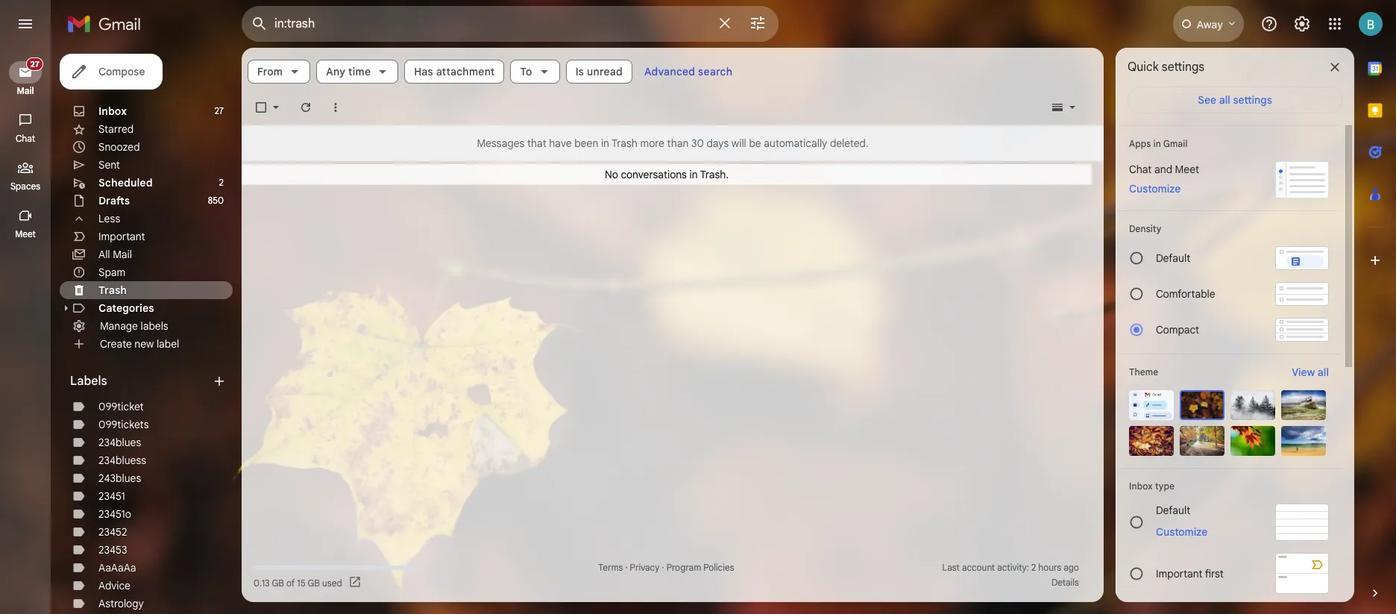 Task type: locate. For each thing, give the bounding box(es) containing it.
first
[[1205, 567, 1224, 580]]

850
[[208, 195, 224, 206]]

chat
[[16, 133, 35, 144], [1130, 163, 1152, 176]]

· right "privacy" link
[[662, 562, 664, 573]]

to
[[520, 65, 532, 78]]

23451o
[[98, 507, 131, 521]]

clear search image
[[710, 8, 740, 38]]

in left trash.
[[690, 167, 698, 181]]

0 horizontal spatial 27
[[30, 59, 40, 69]]

customize button for chat and meet
[[1121, 180, 1190, 198]]

0 horizontal spatial 2
[[219, 177, 224, 188]]

spam
[[98, 266, 126, 279]]

chat left and
[[1130, 163, 1152, 176]]

settings image
[[1294, 15, 1312, 33]]

0 horizontal spatial important
[[98, 230, 145, 243]]

label
[[157, 337, 179, 351]]

important up all mail "link"
[[98, 230, 145, 243]]

0 vertical spatial important
[[98, 230, 145, 243]]

less
[[98, 212, 120, 225]]

meet down spaces heading
[[15, 228, 36, 239]]

1 horizontal spatial important
[[1156, 567, 1203, 580]]

1 horizontal spatial trash
[[612, 137, 638, 150]]

inbox for inbox type
[[1130, 480, 1153, 492]]

inbox for inbox
[[98, 104, 127, 118]]

0 horizontal spatial trash
[[98, 284, 127, 297]]

gb right 15
[[308, 577, 320, 588]]

tab list
[[1355, 48, 1397, 560]]

footer
[[242, 560, 1092, 590]]

program policies link
[[667, 562, 735, 573]]

scheduled link
[[98, 176, 153, 190]]

0 vertical spatial trash
[[612, 137, 638, 150]]

policies
[[704, 562, 735, 573]]

in right been
[[601, 137, 610, 150]]

main content
[[242, 48, 1104, 602]]

advice link
[[98, 579, 130, 592]]

all right see
[[1220, 93, 1231, 107]]

2 default from the top
[[1156, 504, 1191, 517]]

1 vertical spatial meet
[[15, 228, 36, 239]]

view
[[1292, 366, 1316, 379]]

to button
[[511, 60, 560, 84]]

less button
[[60, 210, 233, 228]]

all inside see all settings 'button'
[[1220, 93, 1231, 107]]

0 horizontal spatial ·
[[626, 562, 628, 573]]

243blues link
[[98, 472, 141, 485]]

apps
[[1130, 138, 1151, 149]]

quick
[[1128, 60, 1159, 75]]

mail down the important link on the left top
[[113, 248, 132, 261]]

create new label link
[[100, 337, 179, 351]]

0 horizontal spatial gb
[[272, 577, 284, 588]]

1 vertical spatial trash
[[98, 284, 127, 297]]

1 horizontal spatial gb
[[308, 577, 320, 588]]

gmail image
[[67, 9, 148, 39]]

0 vertical spatial settings
[[1162, 60, 1205, 75]]

1 horizontal spatial chat
[[1130, 163, 1152, 176]]

chat inside chat and meet customize
[[1130, 163, 1152, 176]]

navigation containing mail
[[0, 48, 52, 614]]

trash down spam
[[98, 284, 127, 297]]

customize button down and
[[1121, 180, 1190, 198]]

customize inside button
[[1156, 525, 1208, 539]]

chat down the mail heading
[[16, 133, 35, 144]]

chat heading
[[0, 133, 51, 145]]

important left the first at the right
[[1156, 567, 1203, 580]]

trash left more
[[612, 137, 638, 150]]

meet inside heading
[[15, 228, 36, 239]]

customize down and
[[1130, 182, 1181, 195]]

chat inside 'heading'
[[16, 133, 35, 144]]

0 horizontal spatial meet
[[15, 228, 36, 239]]

customize button up important first
[[1147, 523, 1217, 541]]

gb
[[272, 577, 284, 588], [308, 577, 320, 588]]

1 vertical spatial default
[[1156, 504, 1191, 517]]

1 horizontal spatial 2
[[1032, 562, 1036, 573]]

0 vertical spatial 27
[[30, 59, 40, 69]]

inbox up 'starred'
[[98, 104, 127, 118]]

1 vertical spatial settings
[[1234, 93, 1273, 107]]

meet
[[1176, 163, 1200, 176], [15, 228, 36, 239]]

1 horizontal spatial settings
[[1234, 93, 1273, 107]]

starred
[[98, 122, 134, 136]]

aaaaaa link
[[98, 561, 136, 574]]

2 horizontal spatial in
[[1154, 138, 1162, 149]]

of
[[286, 577, 295, 588]]

1 vertical spatial customize
[[1156, 525, 1208, 539]]

meet right and
[[1176, 163, 1200, 176]]

support image
[[1261, 15, 1279, 33]]

any time button
[[316, 60, 399, 84]]

1 vertical spatial important
[[1156, 567, 1203, 580]]

toggle split pane mode image
[[1050, 100, 1065, 115]]

advanced search button
[[639, 58, 739, 85]]

has attachment
[[414, 65, 495, 78]]

Search in mail text field
[[275, 16, 707, 31]]

0 horizontal spatial in
[[601, 137, 610, 150]]

customize inside chat and meet customize
[[1130, 182, 1181, 195]]

chat for chat
[[16, 133, 35, 144]]

27
[[30, 59, 40, 69], [214, 105, 224, 116]]

2
[[219, 177, 224, 188], [1032, 562, 1036, 573]]

footer containing terms
[[242, 560, 1092, 590]]

0 vertical spatial all
[[1220, 93, 1231, 107]]

mail down 27 link
[[17, 85, 34, 96]]

has
[[414, 65, 433, 78]]

2 gb from the left
[[308, 577, 320, 588]]

see all settings
[[1198, 93, 1273, 107]]

quick settings
[[1128, 60, 1205, 75]]

2 up 850
[[219, 177, 224, 188]]

sent
[[98, 158, 120, 172]]

ago
[[1064, 562, 1079, 573]]

customize button
[[1121, 180, 1190, 198], [1147, 523, 1217, 541]]

0.13
[[254, 577, 270, 588]]

23452
[[98, 525, 127, 539]]

is
[[576, 65, 584, 78]]

inbox type
[[1130, 480, 1175, 492]]

spaces heading
[[0, 181, 51, 192]]

0 vertical spatial meet
[[1176, 163, 1200, 176]]

1 vertical spatial 2
[[1032, 562, 1036, 573]]

has attachment button
[[405, 60, 505, 84]]

inbox left type at the right bottom of page
[[1130, 480, 1153, 492]]

customize
[[1130, 182, 1181, 195], [1156, 525, 1208, 539]]

0 horizontal spatial settings
[[1162, 60, 1205, 75]]

navigation
[[0, 48, 52, 614]]

all inside view all button
[[1318, 366, 1330, 379]]

0 vertical spatial chat
[[16, 133, 35, 144]]

default down type at the right bottom of page
[[1156, 504, 1191, 517]]

deleted.
[[830, 137, 869, 150]]

time
[[348, 65, 371, 78]]

customize up important first
[[1156, 525, 1208, 539]]

from
[[257, 65, 283, 78]]

last account activity: 2 hours ago details
[[943, 562, 1079, 588]]

1 horizontal spatial inbox
[[1130, 480, 1153, 492]]

drafts
[[98, 194, 130, 207]]

099ticket link
[[98, 400, 144, 413]]

manage labels create new label
[[100, 319, 179, 351]]

been
[[575, 137, 599, 150]]

0 horizontal spatial all
[[1220, 93, 1231, 107]]

advanced search options image
[[743, 8, 773, 38]]

0 vertical spatial inbox
[[98, 104, 127, 118]]

27 inside navigation
[[30, 59, 40, 69]]

terms
[[599, 562, 623, 573]]

0 vertical spatial customize
[[1130, 182, 1181, 195]]

1 horizontal spatial mail
[[113, 248, 132, 261]]

more image
[[328, 100, 343, 115]]

1 horizontal spatial all
[[1318, 366, 1330, 379]]

mail inside heading
[[17, 85, 34, 96]]

· right terms link
[[626, 562, 628, 573]]

search
[[698, 65, 733, 78]]

1 vertical spatial inbox
[[1130, 480, 1153, 492]]

settings right quick
[[1162, 60, 1205, 75]]

starred link
[[98, 122, 134, 136]]

and
[[1155, 163, 1173, 176]]

Search in mail search field
[[242, 6, 779, 42]]

main menu image
[[16, 15, 34, 33]]

None checkbox
[[254, 100, 269, 115]]

1 vertical spatial customize button
[[1147, 523, 1217, 541]]

1 horizontal spatial ·
[[662, 562, 664, 573]]

default up comfortable
[[1156, 251, 1191, 265]]

important for the important link on the left top
[[98, 230, 145, 243]]

0 vertical spatial mail
[[17, 85, 34, 96]]

will
[[732, 137, 747, 150]]

important link
[[98, 230, 145, 243]]

any
[[326, 65, 346, 78]]

0 horizontal spatial chat
[[16, 133, 35, 144]]

search in mail image
[[246, 10, 273, 37]]

1 vertical spatial chat
[[1130, 163, 1152, 176]]

settings
[[1162, 60, 1205, 75], [1234, 93, 1273, 107]]

27 link
[[9, 57, 43, 84]]

2 left 'hours'
[[1032, 562, 1036, 573]]

gb left of in the bottom left of the page
[[272, 577, 284, 588]]

refresh image
[[298, 100, 313, 115]]

mail
[[17, 85, 34, 96], [113, 248, 132, 261]]

all right view
[[1318, 366, 1330, 379]]

customize button for default
[[1147, 523, 1217, 541]]

0 horizontal spatial inbox
[[98, 104, 127, 118]]

settings inside 'button'
[[1234, 93, 1273, 107]]

0 vertical spatial default
[[1156, 251, 1191, 265]]

days
[[707, 137, 729, 150]]

1 vertical spatial all
[[1318, 366, 1330, 379]]

1 horizontal spatial meet
[[1176, 163, 1200, 176]]

in right apps
[[1154, 138, 1162, 149]]

1 horizontal spatial 27
[[214, 105, 224, 116]]

0 horizontal spatial mail
[[17, 85, 34, 96]]

0 vertical spatial customize button
[[1121, 180, 1190, 198]]

is unread
[[576, 65, 623, 78]]

all
[[1220, 93, 1231, 107], [1318, 366, 1330, 379]]

important for important first
[[1156, 567, 1203, 580]]

spaces
[[10, 181, 40, 192]]

30
[[692, 137, 704, 150]]

meet heading
[[0, 228, 51, 240]]

settings right see
[[1234, 93, 1273, 107]]

inbox
[[98, 104, 127, 118], [1130, 480, 1153, 492]]



Task type: describe. For each thing, give the bounding box(es) containing it.
theme
[[1130, 366, 1159, 378]]

compose button
[[60, 54, 163, 90]]

0 vertical spatial 2
[[219, 177, 224, 188]]

234bluess
[[98, 454, 146, 467]]

1 · from the left
[[626, 562, 628, 573]]

gmail
[[1164, 138, 1188, 149]]

1 gb from the left
[[272, 577, 284, 588]]

details link
[[1052, 577, 1079, 588]]

automatically
[[764, 137, 828, 150]]

23451
[[98, 489, 125, 503]]

234blues link
[[98, 436, 141, 449]]

comfortable
[[1156, 287, 1216, 301]]

program
[[667, 562, 702, 573]]

0.13 gb of 15 gb used
[[254, 577, 342, 588]]

scheduled
[[98, 176, 153, 190]]

footer inside main content
[[242, 560, 1092, 590]]

099tickets
[[98, 418, 149, 431]]

1 horizontal spatial in
[[690, 167, 698, 181]]

23453 link
[[98, 543, 127, 557]]

categories
[[98, 301, 154, 315]]

from button
[[248, 60, 310, 84]]

terms · privacy · program policies
[[599, 562, 735, 573]]

chat for chat and meet customize
[[1130, 163, 1152, 176]]

trash link
[[98, 284, 127, 297]]

attachment
[[436, 65, 495, 78]]

advice
[[98, 579, 130, 592]]

any time
[[326, 65, 371, 78]]

messages that have been in trash more than 30 days will be automatically deleted.
[[477, 137, 869, 150]]

meet inside chat and meet customize
[[1176, 163, 1200, 176]]

astrology
[[98, 597, 144, 610]]

chat and meet customize
[[1130, 163, 1200, 195]]

all
[[98, 248, 110, 261]]

all for see
[[1220, 93, 1231, 107]]

234blues
[[98, 436, 141, 449]]

labels
[[70, 374, 107, 389]]

new
[[135, 337, 154, 351]]

conversations
[[621, 167, 687, 181]]

categories link
[[98, 301, 154, 315]]

1 default from the top
[[1156, 251, 1191, 265]]

theme element
[[1130, 365, 1159, 380]]

privacy
[[630, 562, 660, 573]]

labels heading
[[70, 374, 212, 389]]

main content containing from
[[242, 48, 1104, 602]]

drafts link
[[98, 194, 130, 207]]

all for view
[[1318, 366, 1330, 379]]

labels
[[141, 319, 168, 333]]

account
[[962, 562, 995, 573]]

more
[[640, 137, 665, 150]]

view all
[[1292, 366, 1330, 379]]

privacy link
[[630, 562, 660, 573]]

2 · from the left
[[662, 562, 664, 573]]

is unread button
[[566, 60, 633, 84]]

aaaaaa
[[98, 561, 136, 574]]

099tickets link
[[98, 418, 149, 431]]

display density element
[[1130, 223, 1330, 234]]

density
[[1130, 223, 1162, 234]]

than
[[667, 137, 689, 150]]

important first
[[1156, 567, 1224, 580]]

activity:
[[998, 562, 1029, 573]]

see all settings button
[[1128, 87, 1343, 113]]

compact
[[1156, 323, 1200, 336]]

1 vertical spatial 27
[[214, 105, 224, 116]]

manage
[[100, 319, 138, 333]]

trash.
[[700, 167, 729, 181]]

create
[[100, 337, 132, 351]]

follow link to manage storage image
[[348, 575, 363, 590]]

inbox link
[[98, 104, 127, 118]]

all mail link
[[98, 248, 132, 261]]

have
[[549, 137, 572, 150]]

inbox type element
[[1130, 480, 1330, 492]]

2 inside last account activity: 2 hours ago details
[[1032, 562, 1036, 573]]

used
[[322, 577, 342, 588]]

234bluess link
[[98, 454, 146, 467]]

type
[[1156, 480, 1175, 492]]

view all button
[[1283, 363, 1338, 381]]

mail heading
[[0, 85, 51, 97]]

advanced search
[[645, 65, 733, 78]]

23451 link
[[98, 489, 125, 503]]

details
[[1052, 577, 1079, 588]]

compose
[[98, 65, 145, 78]]

snoozed link
[[98, 140, 140, 154]]

099ticket
[[98, 400, 144, 413]]

sent link
[[98, 158, 120, 172]]

23453
[[98, 543, 127, 557]]

243blues
[[98, 472, 141, 485]]

that
[[527, 137, 547, 150]]

no conversations in trash.
[[605, 167, 729, 181]]

quick settings element
[[1128, 60, 1205, 87]]

snoozed
[[98, 140, 140, 154]]

1 vertical spatial mail
[[113, 248, 132, 261]]

spam link
[[98, 266, 126, 279]]

manage labels link
[[100, 319, 168, 333]]

hours
[[1039, 562, 1062, 573]]

messages
[[477, 137, 525, 150]]

unread
[[587, 65, 623, 78]]

15
[[297, 577, 306, 588]]

apps in gmail
[[1130, 138, 1188, 149]]



Task type: vqa. For each thing, say whether or not it's contained in the screenshot.
"ABOUT"
no



